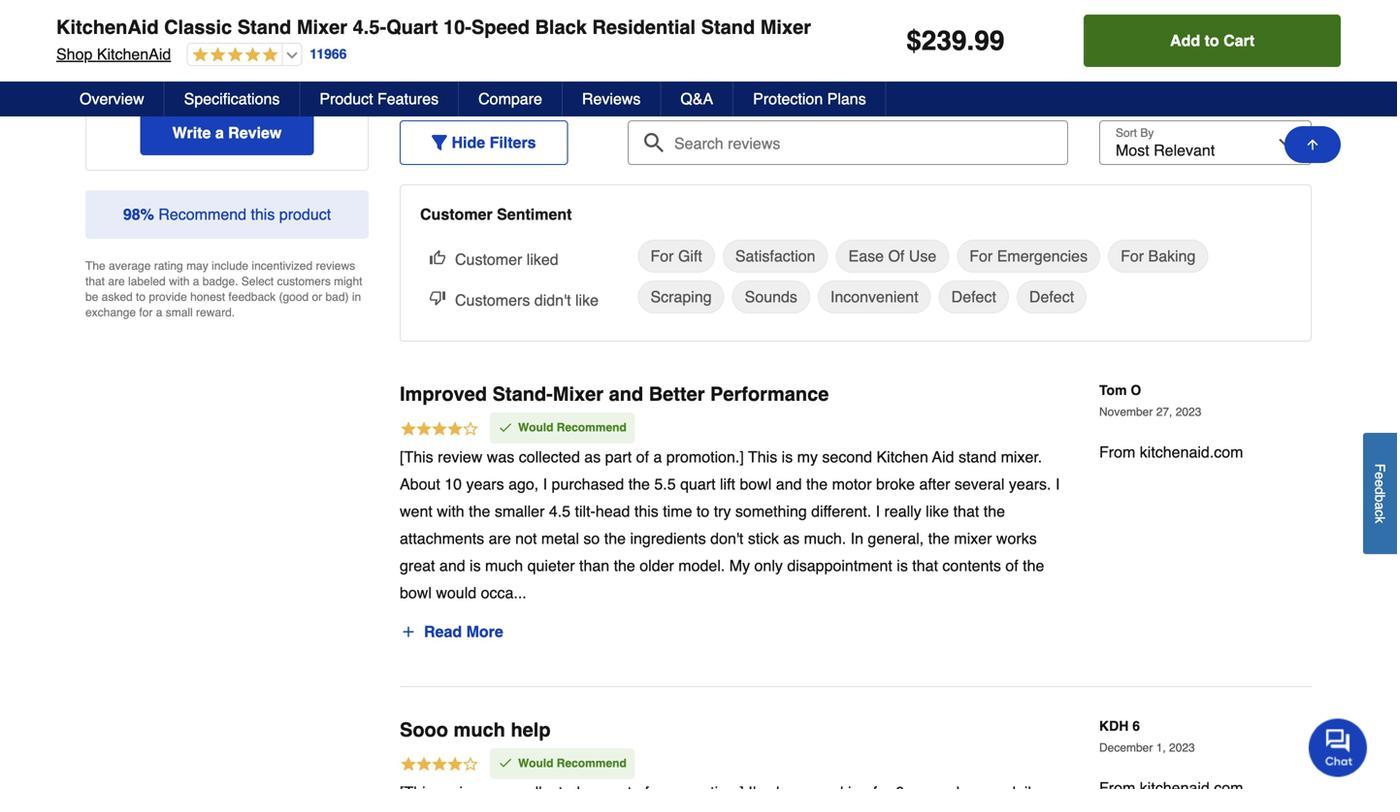 Task type: describe. For each thing, give the bounding box(es) containing it.
this inside [this review was collected as part of a promotion.] this is my second kitchen aid stand mixer. about 10 years ago, i purchased the 5.5 quart lift bowl and the motor broke after several years.  i went with the smaller 4.5 tilt-head this time to try something different.  i really like that the attachments are not metal so the ingredients don't stick as much.  in general, the mixer works great and is much quieter than the older model.  my only disappointment is that contents of the bowl would occa...
[[635, 502, 659, 520]]

1 vertical spatial as
[[784, 529, 800, 547]]

f
[[1373, 464, 1389, 472]]

$
[[907, 25, 922, 56]]

for for for gift
[[651, 247, 674, 265]]

0 horizontal spatial i
[[543, 475, 548, 493]]

scraping
[[651, 288, 712, 306]]

add to cart
[[1171, 32, 1255, 50]]

motor
[[833, 475, 872, 493]]

older
[[640, 557, 675, 574]]

the down my
[[807, 475, 828, 493]]

much inside [this review was collected as part of a promotion.] this is my second kitchen aid stand mixer. about 10 years ago, i purchased the 5.5 quart lift bowl and the motor broke after several years.  i went with the smaller 4.5 tilt-head this time to try something different.  i really like that the attachments are not metal so the ingredients don't stick as much.  in general, the mixer works great and is much quieter than the older model.  my only disappointment is that contents of the bowl would occa...
[[485, 557, 523, 574]]

customers
[[277, 275, 331, 288]]

went
[[400, 502, 433, 520]]

for baking button
[[1109, 240, 1209, 273]]

c
[[1373, 510, 1389, 517]]

q&a
[[681, 90, 714, 108]]

plus image
[[401, 624, 416, 640]]

hide filters button
[[400, 120, 568, 165]]

0 vertical spatial kitchenaid
[[56, 16, 159, 38]]

write a review button
[[140, 111, 314, 155]]

1 defect button from the left
[[939, 281, 1009, 314]]

1 vertical spatial and
[[776, 475, 802, 493]]

honest
[[190, 290, 225, 304]]

ease
[[849, 247, 884, 265]]

%
[[140, 205, 154, 223]]

to inside [this review was collected as part of a promotion.] this is my second kitchen aid stand mixer. about 10 years ago, i purchased the 5.5 quart lift bowl and the motor broke after several years.  i went with the smaller 4.5 tilt-head this time to try something different.  i really like that the attachments are not metal so the ingredients don't stick as much.  in general, the mixer works great and is much quieter than the older model.  my only disappointment is that contents of the bowl would occa...
[[697, 502, 710, 520]]

f e e d b a c k
[[1373, 464, 1389, 523]]

or
[[312, 290, 322, 304]]

q&a button
[[661, 82, 734, 116]]

smaller
[[495, 502, 545, 520]]

something
[[736, 502, 807, 520]]

1 vertical spatial much
[[454, 719, 506, 741]]

try
[[714, 502, 731, 520]]

satisfaction button
[[723, 240, 829, 273]]

star for 3 star
[[111, 21, 132, 35]]

review
[[438, 448, 483, 466]]

of inside button
[[889, 247, 905, 265]]

from kitchenaid.com
[[1100, 443, 1244, 461]]

lift
[[720, 475, 736, 493]]

the left the mixer
[[929, 529, 950, 547]]

part
[[605, 448, 632, 466]]

customer for customer sentiment
[[420, 205, 493, 223]]

sooo much help
[[400, 719, 551, 741]]

mixer.
[[1001, 448, 1043, 466]]

disappointment
[[788, 557, 893, 574]]

metal
[[542, 529, 580, 547]]

cart
[[1224, 32, 1255, 50]]

to inside the "the average rating may include incentivized reviews that are labeled with a badge. select customers might be asked to provide honest feedback (good or bad) in exchange for a small reward."
[[136, 290, 146, 304]]

for inside the "the average rating may include incentivized reviews that are labeled with a badge. select customers might be asked to provide honest feedback (good or bad) in exchange for a small reward."
[[139, 306, 153, 319]]

f e e d b a c k button
[[1364, 433, 1398, 554]]

1 horizontal spatial that
[[913, 557, 939, 574]]

for
[[1121, 247, 1145, 265]]

hide filters
[[452, 134, 536, 152]]

0 vertical spatial bowl
[[740, 475, 772, 493]]

compare button
[[459, 82, 563, 116]]

than
[[580, 557, 610, 574]]

protection plans button
[[734, 82, 887, 116]]

my
[[798, 448, 818, 466]]

second
[[823, 448, 873, 466]]

checkmark image
[[498, 755, 514, 771]]

chat invite button image
[[1310, 718, 1369, 777]]

add
[[1171, 32, 1201, 50]]

purchased
[[552, 475, 624, 493]]

kitchenaid classic stand mixer 4.5-quart 10-speed black residential stand mixer
[[56, 16, 812, 38]]

shop kitchenaid
[[56, 45, 171, 63]]

o
[[1131, 383, 1142, 398]]

protection plans
[[753, 90, 867, 108]]

labeled
[[128, 275, 166, 288]]

2 horizontal spatial of
[[1006, 557, 1019, 574]]

98 % recommend this product
[[123, 205, 331, 223]]

my
[[730, 557, 750, 574]]

don't
[[711, 529, 744, 547]]

11966 for 11966 customer review s
[[400, 90, 442, 108]]

stick
[[748, 529, 779, 547]]

great
[[400, 557, 435, 574]]

0 horizontal spatial bowl
[[400, 584, 432, 602]]

recommend for sooo much help
[[557, 757, 627, 770]]

inconvenient button
[[818, 281, 932, 314]]

may
[[186, 259, 208, 273]]

the
[[85, 259, 106, 273]]

liked
[[527, 251, 559, 269]]

for gift
[[651, 247, 703, 265]]

2023 for improved stand-mixer and better performance
[[1176, 405, 1202, 419]]

1,
[[1157, 741, 1167, 755]]

2 horizontal spatial that
[[954, 502, 980, 520]]

time
[[663, 502, 693, 520]]

was
[[487, 448, 515, 466]]

average
[[109, 259, 151, 273]]

0 horizontal spatial like
[[576, 291, 599, 309]]

1 horizontal spatial mixer
[[553, 383, 604, 405]]

after
[[920, 475, 951, 493]]

general,
[[868, 529, 924, 547]]

6
[[1133, 718, 1141, 734]]

promotion.]
[[667, 448, 744, 466]]

1 stand from the left
[[238, 16, 291, 38]]

2 star
[[101, 45, 132, 58]]

aid
[[933, 448, 955, 466]]

filter image
[[432, 135, 448, 151]]

2 horizontal spatial is
[[897, 557, 908, 574]]

filters
[[490, 134, 536, 152]]

$ 239 . 99
[[907, 25, 1005, 56]]

are inside the "the average rating may include incentivized reviews that are labeled with a badge. select customers might be asked to provide honest feedback (good or bad) in exchange for a small reward."
[[108, 275, 125, 288]]

1 horizontal spatial and
[[609, 383, 644, 405]]

collected
[[519, 448, 580, 466]]

compare
[[479, 90, 543, 108]]

2 horizontal spatial mixer
[[761, 16, 812, 38]]

1 vertical spatial kitchenaid
[[97, 45, 171, 63]]

a inside button
[[1373, 502, 1389, 510]]

would for help
[[518, 757, 554, 770]]

defect for 1st defect button from right
[[1030, 288, 1075, 306]]

protection
[[753, 90, 823, 108]]

write a review
[[172, 124, 282, 142]]

performance
[[711, 383, 829, 405]]

2 defect button from the left
[[1017, 281, 1087, 314]]

quart
[[681, 475, 716, 493]]

tom o november 27, 2023
[[1100, 383, 1202, 419]]

thumb up image
[[430, 250, 446, 265]]

provide
[[149, 290, 187, 304]]

1
[[101, 68, 107, 82]]

k
[[1373, 517, 1389, 523]]

s
[[577, 90, 586, 108]]

feedback
[[229, 290, 276, 304]]

the down years
[[469, 502, 491, 520]]

black
[[535, 16, 587, 38]]

a down provide
[[156, 306, 162, 319]]

a inside "button"
[[215, 124, 224, 142]]

4.5
[[549, 502, 571, 520]]

with inside the "the average rating may include incentivized reviews that are labeled with a badge. select customers might be asked to provide honest feedback (good or bad) in exchange for a small reward."
[[169, 275, 190, 288]]

a down may
[[193, 275, 199, 288]]

speed
[[472, 16, 530, 38]]



Task type: locate. For each thing, give the bounding box(es) containing it.
years.
[[1010, 475, 1052, 493]]

0 vertical spatial star
[[111, 21, 132, 35]]

0 vertical spatial 11966
[[310, 46, 347, 62]]

product
[[320, 90, 373, 108]]

so
[[584, 529, 600, 547]]

star right 2
[[111, 45, 132, 58]]

4 stars image
[[400, 420, 480, 441], [400, 755, 480, 776]]

of left use
[[889, 247, 905, 265]]

defect button down emergencies
[[1017, 281, 1087, 314]]

would for mixer
[[518, 421, 554, 435]]

would
[[518, 421, 554, 435], [518, 757, 554, 770]]

stand up q&a
[[702, 16, 755, 38]]

0 vertical spatial 4 stars image
[[400, 420, 480, 441]]

and up would
[[440, 557, 466, 574]]

ease of use
[[849, 247, 937, 265]]

3 star from the top
[[111, 68, 132, 82]]

recommend right checkmark image
[[557, 757, 627, 770]]

to inside button
[[1205, 32, 1220, 50]]

mixer up collected
[[553, 383, 604, 405]]

0 vertical spatial 1%
[[337, 21, 353, 35]]

quart
[[386, 16, 438, 38]]

broke
[[877, 475, 915, 493]]

0 vertical spatial would recommend
[[518, 421, 627, 435]]

a right "write"
[[215, 124, 224, 142]]

4 stars image for sooo
[[400, 755, 480, 776]]

the
[[629, 475, 650, 493], [807, 475, 828, 493], [469, 502, 491, 520], [984, 502, 1006, 520], [605, 529, 626, 547], [929, 529, 950, 547], [614, 557, 636, 574], [1023, 557, 1045, 574]]

would right checkmark image
[[518, 757, 554, 770]]

is up would
[[470, 557, 481, 574]]

to down labeled
[[136, 290, 146, 304]]

2 would from the top
[[518, 757, 554, 770]]

0 vertical spatial with
[[169, 275, 190, 288]]

reviews
[[582, 90, 641, 108]]

gift
[[679, 247, 703, 265]]

1 vertical spatial would recommend
[[518, 757, 627, 770]]

this
[[749, 448, 778, 466]]

that inside the "the average rating may include incentivized reviews that are labeled with a badge. select customers might be asked to provide honest feedback (good or bad) in exchange for a small reward."
[[85, 275, 105, 288]]

1 vertical spatial 4 stars image
[[400, 755, 480, 776]]

mixer
[[297, 16, 348, 38], [761, 16, 812, 38], [553, 383, 604, 405]]

is down general,
[[897, 557, 908, 574]]

residential
[[593, 16, 696, 38]]

1 horizontal spatial for
[[651, 247, 674, 265]]

0 horizontal spatial for
[[139, 306, 153, 319]]

reviews button
[[563, 82, 661, 116]]

5.5
[[655, 475, 676, 493]]

0 vertical spatial customer
[[447, 90, 519, 108]]

shop
[[56, 45, 93, 63]]

to right add
[[1205, 32, 1220, 50]]

features
[[378, 90, 439, 108]]

ease of use button
[[836, 240, 950, 273]]

11966 up the filter image
[[400, 90, 442, 108]]

4.8 stars image
[[188, 47, 278, 65]]

much up 'occa...'
[[485, 557, 523, 574]]

2 horizontal spatial and
[[776, 475, 802, 493]]

customer for customer liked
[[455, 251, 523, 269]]

1 horizontal spatial review
[[523, 90, 577, 108]]

much up checkmark image
[[454, 719, 506, 741]]

as left part
[[585, 448, 601, 466]]

checkmark image
[[498, 420, 514, 435]]

read more button
[[400, 616, 505, 647]]

1 horizontal spatial to
[[697, 502, 710, 520]]

and left better
[[609, 383, 644, 405]]

this left product
[[251, 205, 275, 223]]

defect
[[952, 288, 997, 306], [1030, 288, 1075, 306]]

2 would recommend from the top
[[518, 757, 627, 770]]

1 vertical spatial 1%
[[337, 45, 353, 58]]

that down the
[[85, 275, 105, 288]]

customer up customers
[[455, 251, 523, 269]]

0 horizontal spatial review
[[228, 124, 282, 142]]

that up the mixer
[[954, 502, 980, 520]]

stand up "4.8 stars" image
[[238, 16, 291, 38]]

would recommend down help
[[518, 757, 627, 770]]

customer up hide filters button
[[447, 90, 519, 108]]

b
[[1373, 495, 1389, 502]]

98
[[123, 205, 140, 223]]

head
[[596, 502, 630, 520]]

2023 right 1,
[[1170, 741, 1196, 755]]

11966 for 11966
[[310, 46, 347, 62]]

read more
[[424, 623, 504, 641]]

2 defect from the left
[[1030, 288, 1075, 306]]

mixer
[[955, 529, 993, 547]]

11966 up product at the left of the page
[[310, 46, 347, 62]]

0 vertical spatial recommend
[[159, 205, 247, 223]]

0 horizontal spatial 11966
[[310, 46, 347, 62]]

bowl down great
[[400, 584, 432, 602]]

defect button down the for emergencies button
[[939, 281, 1009, 314]]

0 vertical spatial would
[[518, 421, 554, 435]]

0 horizontal spatial to
[[136, 290, 146, 304]]

3 1% from the top
[[337, 68, 353, 82]]

0 horizontal spatial as
[[585, 448, 601, 466]]

0 horizontal spatial stand
[[238, 16, 291, 38]]

4 stars image for improved
[[400, 420, 480, 441]]

and up something
[[776, 475, 802, 493]]

star for 2 star
[[111, 45, 132, 58]]

reviews
[[316, 259, 355, 273]]

0 vertical spatial review
[[523, 90, 577, 108]]

0 vertical spatial 2023
[[1176, 405, 1202, 419]]

1% for 3 star
[[337, 21, 353, 35]]

1 vertical spatial star
[[111, 45, 132, 58]]

1 horizontal spatial this
[[635, 502, 659, 520]]

the left 5.5
[[629, 475, 650, 493]]

2 vertical spatial to
[[697, 502, 710, 520]]

0 vertical spatial that
[[85, 275, 105, 288]]

0 vertical spatial and
[[609, 383, 644, 405]]

kitchenaid
[[56, 16, 159, 38], [97, 45, 171, 63]]

use
[[909, 247, 937, 265]]

review up filters
[[523, 90, 577, 108]]

kitchen
[[877, 448, 929, 466]]

1 vertical spatial review
[[228, 124, 282, 142]]

review inside 'write a review' "button"
[[228, 124, 282, 142]]

the right "so" at the bottom left
[[605, 529, 626, 547]]

e up d
[[1373, 472, 1389, 480]]

customers
[[455, 291, 530, 309]]

1 horizontal spatial are
[[489, 529, 511, 547]]

bowl right lift on the right
[[740, 475, 772, 493]]

27,
[[1157, 405, 1173, 419]]

1 horizontal spatial stand
[[702, 16, 755, 38]]

0 horizontal spatial with
[[169, 275, 190, 288]]

star right the 1
[[111, 68, 132, 82]]

satisfaction
[[736, 247, 816, 265]]

for for for emergencies
[[970, 247, 993, 265]]

years
[[466, 475, 504, 493]]

would recommend for mixer
[[518, 421, 627, 435]]

recommend
[[159, 205, 247, 223], [557, 421, 627, 435], [557, 757, 627, 770]]

2 e from the top
[[1373, 479, 1389, 487]]

0 horizontal spatial this
[[251, 205, 275, 223]]

the right than
[[614, 557, 636, 574]]

mixer up protection
[[761, 16, 812, 38]]

2 vertical spatial customer
[[455, 251, 523, 269]]

better
[[649, 383, 705, 405]]

2 vertical spatial of
[[1006, 557, 1019, 574]]

0 vertical spatial as
[[585, 448, 601, 466]]

1 vertical spatial are
[[489, 529, 511, 547]]

1 vertical spatial this
[[635, 502, 659, 520]]

might
[[334, 275, 363, 288]]

and
[[609, 383, 644, 405], [776, 475, 802, 493], [440, 557, 466, 574]]

really
[[885, 502, 922, 520]]

1 vertical spatial like
[[926, 502, 950, 520]]

in
[[851, 529, 864, 547]]

would recommend for help
[[518, 757, 627, 770]]

0 horizontal spatial that
[[85, 275, 105, 288]]

0 horizontal spatial are
[[108, 275, 125, 288]]

4 stars image up review
[[400, 420, 480, 441]]

would recommend up collected
[[518, 421, 627, 435]]

with inside [this review was collected as part of a promotion.] this is my second kitchen aid stand mixer. about 10 years ago, i purchased the 5.5 quart lift bowl and the motor broke after several years.  i went with the smaller 4.5 tilt-head this time to try something different.  i really like that the attachments are not metal so the ingredients don't stick as much.  in general, the mixer works great and is much quieter than the older model.  my only disappointment is that contents of the bowl would occa...
[[437, 502, 465, 520]]

11966
[[310, 46, 347, 62], [400, 90, 442, 108]]

would right checkmark icon
[[518, 421, 554, 435]]

star right 3
[[111, 21, 132, 35]]

customer
[[447, 90, 519, 108], [420, 205, 493, 223], [455, 251, 523, 269]]

review for a
[[228, 124, 282, 142]]

0 horizontal spatial defect
[[952, 288, 997, 306]]

that down general,
[[913, 557, 939, 574]]

1 vertical spatial to
[[136, 290, 146, 304]]

2 1% from the top
[[337, 45, 353, 58]]

1 vertical spatial of
[[636, 448, 649, 466]]

e up b
[[1373, 479, 1389, 487]]

customer up the thumb up image
[[420, 205, 493, 223]]

would
[[436, 584, 477, 602]]

1%
[[337, 21, 353, 35], [337, 45, 353, 58], [337, 68, 353, 82]]

0 horizontal spatial of
[[636, 448, 649, 466]]

defect down the for emergencies button
[[952, 288, 997, 306]]

1 horizontal spatial i
[[876, 502, 881, 520]]

1 1% from the top
[[337, 21, 353, 35]]

99
[[975, 25, 1005, 56]]

kitchenaid up the 1 star
[[97, 45, 171, 63]]

2023 for sooo much help
[[1170, 741, 1196, 755]]

0 horizontal spatial and
[[440, 557, 466, 574]]

are left not
[[489, 529, 511, 547]]

defect for second defect button from the right
[[952, 288, 997, 306]]

1 star from the top
[[111, 21, 132, 35]]

2 vertical spatial that
[[913, 557, 939, 574]]

1 vertical spatial recommend
[[557, 421, 627, 435]]

more
[[467, 623, 504, 641]]

customers didn't like
[[455, 291, 599, 309]]

0 vertical spatial are
[[108, 275, 125, 288]]

the down works
[[1023, 557, 1045, 574]]

2 star from the top
[[111, 45, 132, 58]]

a up k
[[1373, 502, 1389, 510]]

1% down 4.5-
[[337, 45, 353, 58]]

ingredients
[[630, 529, 706, 547]]

239
[[922, 25, 967, 56]]

with
[[169, 275, 190, 288], [437, 502, 465, 520]]

the down several
[[984, 502, 1006, 520]]

1 vertical spatial would
[[518, 757, 554, 770]]

with down "10"
[[437, 502, 465, 520]]

kitchenaid.com
[[1140, 443, 1244, 461]]

contents
[[943, 557, 1002, 574]]

0 vertical spatial this
[[251, 205, 275, 223]]

tom
[[1100, 383, 1128, 398]]

much.
[[804, 529, 847, 547]]

be
[[85, 290, 98, 304]]

this left time
[[635, 502, 659, 520]]

1 defect from the left
[[952, 288, 997, 306]]

arrow up image
[[1306, 137, 1321, 152]]

1 horizontal spatial is
[[782, 448, 793, 466]]

about
[[400, 475, 441, 493]]

1 4 stars image from the top
[[400, 420, 480, 441]]

review down specifications "button"
[[228, 124, 282, 142]]

1 would recommend from the top
[[518, 421, 627, 435]]

0 horizontal spatial is
[[470, 557, 481, 574]]

i left really
[[876, 502, 881, 520]]

for down provide
[[139, 306, 153, 319]]

recommend up may
[[159, 205, 247, 223]]

like down after
[[926, 502, 950, 520]]

i right ago,
[[543, 475, 548, 493]]

1 vertical spatial 2023
[[1170, 741, 1196, 755]]

1 star
[[101, 68, 132, 82]]

specifications button
[[165, 82, 300, 116]]

1 horizontal spatial bowl
[[740, 475, 772, 493]]

of
[[889, 247, 905, 265], [636, 448, 649, 466], [1006, 557, 1019, 574]]

1 horizontal spatial as
[[784, 529, 800, 547]]

review for customer
[[523, 90, 577, 108]]

tilt-
[[575, 502, 596, 520]]

1% up product at the left of the page
[[337, 68, 353, 82]]

of right part
[[636, 448, 649, 466]]

sooo
[[400, 719, 448, 741]]

0 horizontal spatial defect button
[[939, 281, 1009, 314]]

10-
[[444, 16, 472, 38]]

1 vertical spatial that
[[954, 502, 980, 520]]

like right "didn't"
[[576, 291, 599, 309]]

defect down emergencies
[[1030, 288, 1075, 306]]

like inside [this review was collected as part of a promotion.] this is my second kitchen aid stand mixer. about 10 years ago, i purchased the 5.5 quart lift bowl and the motor broke after several years.  i went with the smaller 4.5 tilt-head this time to try something different.  i really like that the attachments are not metal so the ingredients don't stick as much.  in general, the mixer works great and is much quieter than the older model.  my only disappointment is that contents of the bowl would occa...
[[926, 502, 950, 520]]

star for 1 star
[[111, 68, 132, 82]]

include
[[212, 259, 249, 273]]

2 horizontal spatial for
[[970, 247, 993, 265]]

1 horizontal spatial 11966
[[400, 90, 442, 108]]

a inside [this review was collected as part of a promotion.] this is my second kitchen aid stand mixer. about 10 years ago, i purchased the 5.5 quart lift bowl and the motor broke after several years.  i went with the smaller 4.5 tilt-head this time to try something different.  i really like that the attachments are not metal so the ingredients don't stick as much.  in general, the mixer works great and is much quieter than the older model.  my only disappointment is that contents of the bowl would occa...
[[654, 448, 662, 466]]

2023 inside kdh 6 december 1, 2023
[[1170, 741, 1196, 755]]

not
[[516, 529, 537, 547]]

sounds
[[745, 288, 798, 306]]

recommend up part
[[557, 421, 627, 435]]

1 horizontal spatial defect
[[1030, 288, 1075, 306]]

2 vertical spatial recommend
[[557, 757, 627, 770]]

for left gift
[[651, 247, 674, 265]]

to
[[1205, 32, 1220, 50], [136, 290, 146, 304], [697, 502, 710, 520]]

2 vertical spatial 1%
[[337, 68, 353, 82]]

is left my
[[782, 448, 793, 466]]

0 vertical spatial to
[[1205, 32, 1220, 50]]

2 vertical spatial and
[[440, 557, 466, 574]]

are up asked
[[108, 275, 125, 288]]

1 vertical spatial customer
[[420, 205, 493, 223]]

thumb down image
[[430, 290, 446, 306]]

stand
[[959, 448, 997, 466]]

1 horizontal spatial with
[[437, 502, 465, 520]]

scraping button
[[638, 281, 725, 314]]

1% for 2 star
[[337, 45, 353, 58]]

2 horizontal spatial to
[[1205, 32, 1220, 50]]

to left try
[[697, 502, 710, 520]]

is
[[782, 448, 793, 466], [470, 557, 481, 574], [897, 557, 908, 574]]

improved
[[400, 383, 487, 405]]

from
[[1100, 443, 1136, 461]]

1 vertical spatial 11966
[[400, 90, 442, 108]]

0 vertical spatial of
[[889, 247, 905, 265]]

0 vertical spatial like
[[576, 291, 599, 309]]

1% left quart
[[337, 21, 353, 35]]

as right stick
[[784, 529, 800, 547]]

are inside [this review was collected as part of a promotion.] this is my second kitchen aid stand mixer. about 10 years ago, i purchased the 5.5 quart lift bowl and the motor broke after several years.  i went with the smaller 4.5 tilt-head this time to try something different.  i really like that the attachments are not metal so the ingredients don't stick as much.  in general, the mixer works great and is much quieter than the older model.  my only disappointment is that contents of the bowl would occa...
[[489, 529, 511, 547]]

of down works
[[1006, 557, 1019, 574]]

kitchenaid up 2
[[56, 16, 159, 38]]

several
[[955, 475, 1005, 493]]

i right years.
[[1056, 475, 1060, 493]]

a up 5.5
[[654, 448, 662, 466]]

1 e from the top
[[1373, 472, 1389, 480]]

recommend for improved stand-mixer and better performance
[[557, 421, 627, 435]]

1 would from the top
[[518, 421, 554, 435]]

1 vertical spatial bowl
[[400, 584, 432, 602]]

that
[[85, 275, 105, 288], [954, 502, 980, 520], [913, 557, 939, 574]]

4 stars image down sooo
[[400, 755, 480, 776]]

[this review was collected as part of a promotion.] this is my second kitchen aid stand mixer. about 10 years ago, i purchased the 5.5 quart lift bowl and the motor broke after several years.  i went with the smaller 4.5 tilt-head this time to try something different.  i really like that the attachments are not metal so the ingredients don't stick as much.  in general, the mixer works great and is much quieter than the older model.  my only disappointment is that contents of the bowl would occa...
[[400, 448, 1060, 602]]

1 horizontal spatial defect button
[[1017, 281, 1087, 314]]

for gift button
[[638, 240, 715, 273]]

2
[[101, 45, 107, 58]]

1 vertical spatial with
[[437, 502, 465, 520]]

0 vertical spatial much
[[485, 557, 523, 574]]

works
[[997, 529, 1037, 547]]

4.5-
[[353, 16, 386, 38]]

for right use
[[970, 247, 993, 265]]

2 vertical spatial star
[[111, 68, 132, 82]]

2023 inside tom o november 27, 2023
[[1176, 405, 1202, 419]]

Search reviews text field
[[636, 120, 1061, 153]]

2 horizontal spatial i
[[1056, 475, 1060, 493]]

0 horizontal spatial mixer
[[297, 16, 348, 38]]

2 4 stars image from the top
[[400, 755, 480, 776]]

[this
[[400, 448, 434, 466]]

2023 right 27,
[[1176, 405, 1202, 419]]

only
[[755, 557, 783, 574]]

2 stand from the left
[[702, 16, 755, 38]]

1% for 1 star
[[337, 68, 353, 82]]

classic
[[164, 16, 232, 38]]

2023
[[1176, 405, 1202, 419], [1170, 741, 1196, 755]]

1 horizontal spatial of
[[889, 247, 905, 265]]

1 horizontal spatial like
[[926, 502, 950, 520]]

with down rating
[[169, 275, 190, 288]]

mixer left 4.5-
[[297, 16, 348, 38]]



Task type: vqa. For each thing, say whether or not it's contained in the screenshot.
'3 STAR'
yes



